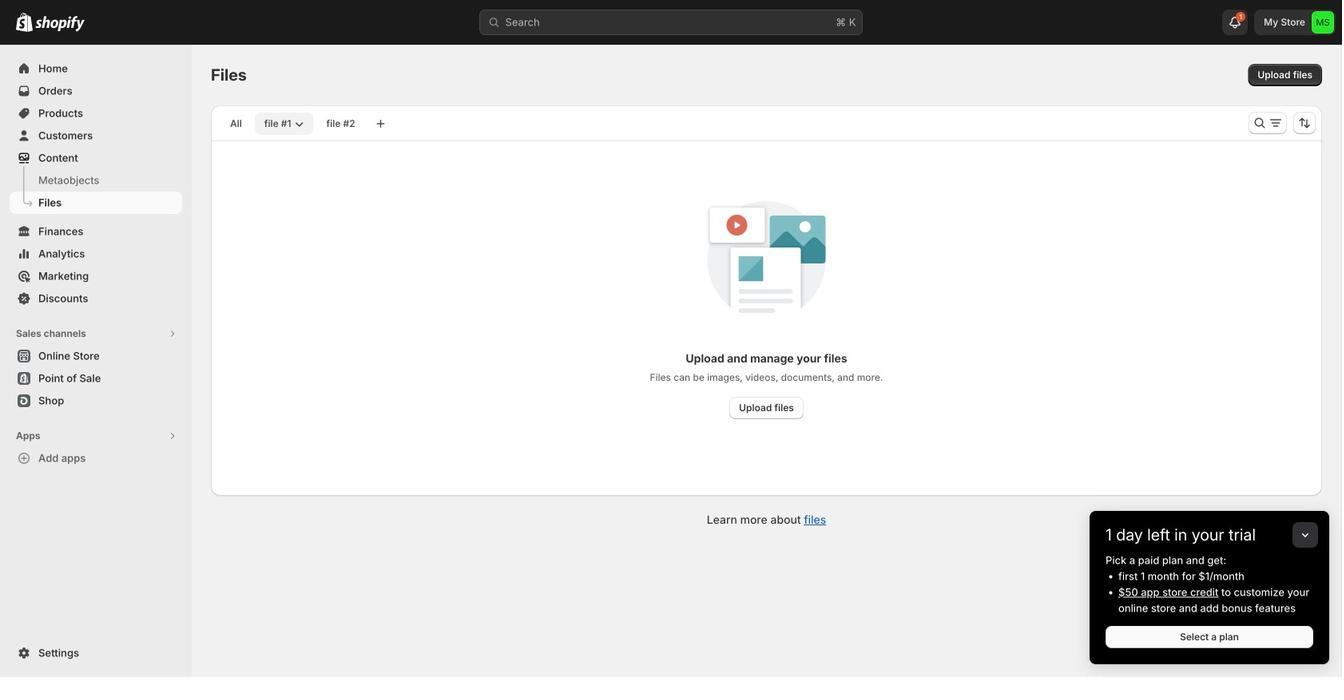 Task type: locate. For each thing, give the bounding box(es) containing it.
shopify image
[[16, 13, 33, 32]]

my store image
[[1312, 11, 1334, 34]]

tab list
[[217, 112, 368, 135]]



Task type: vqa. For each thing, say whether or not it's contained in the screenshot.
Shopify icon
yes



Task type: describe. For each thing, give the bounding box(es) containing it.
shopify image
[[35, 16, 85, 32]]



